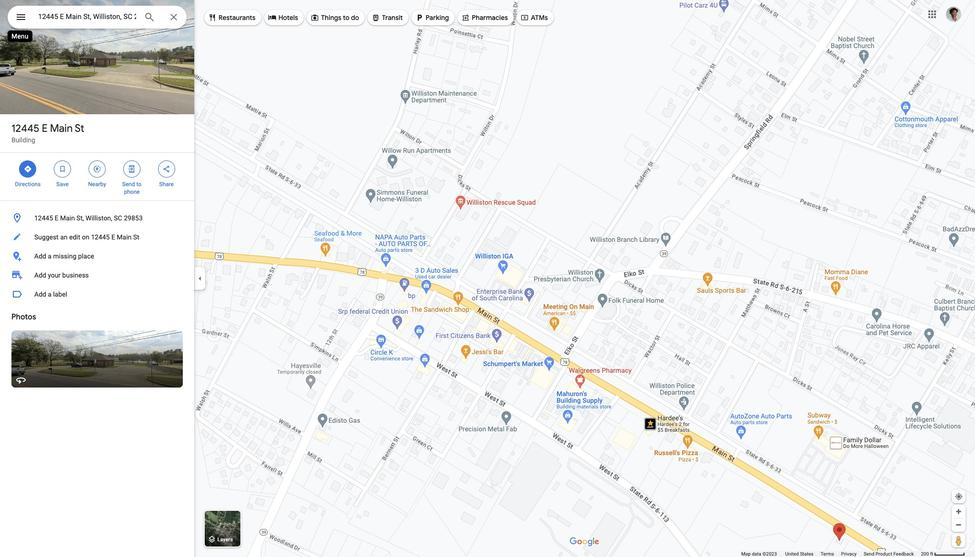 Task type: locate. For each thing, give the bounding box(es) containing it.
to
[[343, 13, 350, 22], [136, 181, 141, 188]]

3 add from the top
[[34, 290, 46, 298]]

place
[[78, 252, 94, 260]]

st
[[75, 122, 84, 135], [133, 233, 139, 241]]

12445 E Main St, Williston, SC 29853 field
[[8, 6, 187, 29]]

main for st
[[50, 122, 73, 135]]

to up phone
[[136, 181, 141, 188]]

2 horizontal spatial e
[[111, 233, 115, 241]]

None field
[[38, 11, 136, 22]]

add down suggest
[[34, 252, 46, 260]]

pharmacies
[[472, 13, 508, 22]]

privacy button
[[841, 551, 857, 557]]

actions for 12445 e main st region
[[0, 153, 194, 200]]


[[15, 10, 27, 24]]

0 vertical spatial a
[[48, 252, 51, 260]]

footer
[[741, 551, 921, 557]]


[[93, 164, 101, 174]]

states
[[800, 551, 814, 557]]

google maps element
[[0, 0, 975, 557]]

main inside 12445 e main st building
[[50, 122, 73, 135]]

footer containing map data ©2023
[[741, 551, 921, 557]]

29853
[[124, 214, 143, 222]]

send for send product feedback
[[864, 551, 875, 557]]

add for add a label
[[34, 290, 46, 298]]

e
[[42, 122, 48, 135], [55, 214, 58, 222], [111, 233, 115, 241]]

2 a from the top
[[48, 290, 51, 298]]

add
[[34, 252, 46, 260], [34, 271, 46, 279], [34, 290, 46, 298]]

main left st,
[[60, 214, 75, 222]]

12445 for st
[[11, 122, 39, 135]]

share
[[159, 181, 174, 188]]

add a label
[[34, 290, 67, 298]]

1 vertical spatial st
[[133, 233, 139, 241]]

12445 e main st main content
[[0, 0, 194, 557]]

send left product on the bottom right of page
[[864, 551, 875, 557]]

0 horizontal spatial send
[[122, 181, 135, 188]]

to left do
[[343, 13, 350, 22]]

2 add from the top
[[34, 271, 46, 279]]

12445
[[11, 122, 39, 135], [34, 214, 53, 222], [91, 233, 110, 241]]

main
[[50, 122, 73, 135], [60, 214, 75, 222], [117, 233, 132, 241]]

1 horizontal spatial send
[[864, 551, 875, 557]]

1 add from the top
[[34, 252, 46, 260]]

 restaurants
[[208, 12, 256, 23]]

200 ft
[[921, 551, 934, 557]]

0 vertical spatial e
[[42, 122, 48, 135]]

12445 up building on the left top of the page
[[11, 122, 39, 135]]

1 horizontal spatial st
[[133, 233, 139, 241]]

main down sc
[[117, 233, 132, 241]]

photos
[[11, 312, 36, 322]]

add your business link
[[0, 266, 194, 285]]

e for st,
[[55, 214, 58, 222]]

1 vertical spatial add
[[34, 271, 46, 279]]

send inside send to phone
[[122, 181, 135, 188]]

send inside button
[[864, 551, 875, 557]]

12445 inside suggest an edit on 12445 e main st button
[[91, 233, 110, 241]]

map data ©2023
[[741, 551, 778, 557]]

suggest an edit on 12445 e main st
[[34, 233, 139, 241]]

2 vertical spatial add
[[34, 290, 46, 298]]

12445 up suggest
[[34, 214, 53, 222]]

1 vertical spatial a
[[48, 290, 51, 298]]

 things to do
[[311, 12, 359, 23]]

show street view coverage image
[[952, 533, 966, 548]]

0 horizontal spatial to
[[136, 181, 141, 188]]

a left missing
[[48, 252, 51, 260]]

12445 right on
[[91, 233, 110, 241]]

1 horizontal spatial to
[[343, 13, 350, 22]]


[[520, 12, 529, 23]]

product
[[876, 551, 892, 557]]

send product feedback button
[[864, 551, 914, 557]]

2 vertical spatial main
[[117, 233, 132, 241]]

1 vertical spatial e
[[55, 214, 58, 222]]

send to phone
[[122, 181, 141, 195]]

atms
[[531, 13, 548, 22]]

add left label
[[34, 290, 46, 298]]

send
[[122, 181, 135, 188], [864, 551, 875, 557]]

200
[[921, 551, 929, 557]]

ft
[[930, 551, 934, 557]]

send up phone
[[122, 181, 135, 188]]

main up 
[[50, 122, 73, 135]]

0 vertical spatial send
[[122, 181, 135, 188]]

on
[[82, 233, 89, 241]]

restaurants
[[219, 13, 256, 22]]

0 vertical spatial to
[[343, 13, 350, 22]]

1 vertical spatial to
[[136, 181, 141, 188]]

save
[[56, 181, 69, 188]]

0 horizontal spatial st
[[75, 122, 84, 135]]

0 vertical spatial st
[[75, 122, 84, 135]]

12445 for st,
[[34, 214, 53, 222]]

1 vertical spatial 12445
[[34, 214, 53, 222]]

 parking
[[415, 12, 449, 23]]

things
[[321, 13, 341, 22]]


[[208, 12, 217, 23]]

show your location image
[[955, 492, 963, 501]]

1 a from the top
[[48, 252, 51, 260]]

 transit
[[372, 12, 403, 23]]

0 vertical spatial 12445
[[11, 122, 39, 135]]


[[415, 12, 424, 23]]

e inside 12445 e main st building
[[42, 122, 48, 135]]

1 vertical spatial main
[[60, 214, 75, 222]]

12445 e main st, williston, sc 29853 button
[[0, 209, 194, 228]]


[[268, 12, 277, 23]]


[[311, 12, 319, 23]]

sc
[[114, 214, 122, 222]]

to inside  things to do
[[343, 13, 350, 22]]

zoom out image
[[955, 521, 962, 529]]

zoom in image
[[955, 508, 962, 515]]

2 vertical spatial 12445
[[91, 233, 110, 241]]

12445 inside 12445 e main st building
[[11, 122, 39, 135]]

12445 inside 12445 e main st, williston, sc 29853 button
[[34, 214, 53, 222]]

0 vertical spatial main
[[50, 122, 73, 135]]

hotels
[[278, 13, 298, 22]]

©2023
[[763, 551, 777, 557]]

1 vertical spatial send
[[864, 551, 875, 557]]

0 horizontal spatial e
[[42, 122, 48, 135]]

a left label
[[48, 290, 51, 298]]

1 horizontal spatial e
[[55, 214, 58, 222]]

200 ft button
[[921, 551, 965, 557]]

a
[[48, 252, 51, 260], [48, 290, 51, 298]]

transit
[[382, 13, 403, 22]]

add left your
[[34, 271, 46, 279]]

send for send to phone
[[122, 181, 135, 188]]

add for add your business
[[34, 271, 46, 279]]

0 vertical spatial add
[[34, 252, 46, 260]]


[[162, 164, 171, 174]]



Task type: vqa. For each thing, say whether or not it's contained in the screenshot.


Task type: describe. For each thing, give the bounding box(es) containing it.
directions
[[15, 181, 41, 188]]

st inside button
[[133, 233, 139, 241]]

main for st,
[[60, 214, 75, 222]]

parking
[[426, 13, 449, 22]]

 search field
[[8, 6, 187, 30]]

add for add a missing place
[[34, 252, 46, 260]]

st inside 12445 e main st building
[[75, 122, 84, 135]]

building
[[11, 136, 35, 144]]


[[461, 12, 470, 23]]

send product feedback
[[864, 551, 914, 557]]

add your business
[[34, 271, 89, 279]]

a for label
[[48, 290, 51, 298]]


[[58, 164, 67, 174]]

do
[[351, 13, 359, 22]]

12445 e main st building
[[11, 122, 84, 144]]

united states button
[[785, 551, 814, 557]]

 button
[[8, 6, 34, 30]]

google account: tariq douglas  
(tariq.douglas@adept.ai) image
[[946, 6, 961, 22]]


[[372, 12, 380, 23]]

edit
[[69, 233, 80, 241]]

footer inside google maps element
[[741, 551, 921, 557]]

terms
[[821, 551, 834, 557]]

your
[[48, 271, 61, 279]]

missing
[[53, 252, 76, 260]]

layers
[[217, 537, 233, 543]]

add a missing place button
[[0, 247, 194, 266]]

add a label button
[[0, 285, 194, 304]]


[[128, 164, 136, 174]]

collapse side panel image
[[195, 273, 205, 284]]

st,
[[76, 214, 84, 222]]

add a missing place
[[34, 252, 94, 260]]

phone
[[124, 189, 140, 195]]

privacy
[[841, 551, 857, 557]]

map
[[741, 551, 751, 557]]

a for missing
[[48, 252, 51, 260]]

united states
[[785, 551, 814, 557]]


[[24, 164, 32, 174]]

to inside send to phone
[[136, 181, 141, 188]]

united
[[785, 551, 799, 557]]

nearby
[[88, 181, 106, 188]]

suggest an edit on 12445 e main st button
[[0, 228, 194, 247]]

12445 e main st, williston, sc 29853
[[34, 214, 143, 222]]

data
[[752, 551, 761, 557]]

 atms
[[520, 12, 548, 23]]

suggest
[[34, 233, 59, 241]]

terms button
[[821, 551, 834, 557]]

williston,
[[86, 214, 112, 222]]

e for st
[[42, 122, 48, 135]]

none field inside 12445 e main st, williston, sc 29853 field
[[38, 11, 136, 22]]

feedback
[[894, 551, 914, 557]]

 hotels
[[268, 12, 298, 23]]

an
[[60, 233, 67, 241]]

2 vertical spatial e
[[111, 233, 115, 241]]

business
[[62, 271, 89, 279]]

 pharmacies
[[461, 12, 508, 23]]

label
[[53, 290, 67, 298]]



